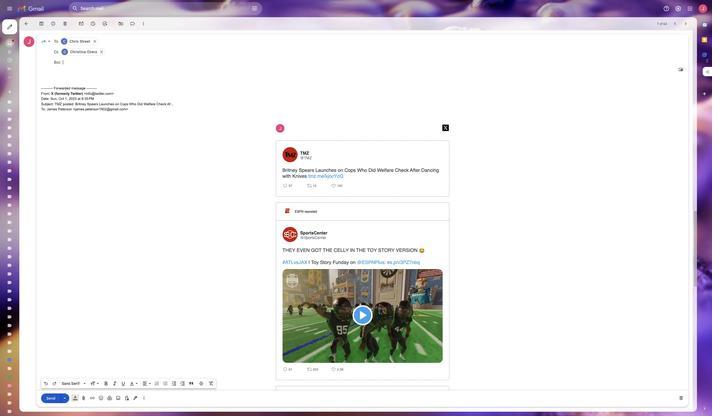 Task type: describe. For each thing, give the bounding box(es) containing it.
<james.peterson1902@gmail.com>
[[73, 107, 128, 111]]

press delete to remove this chip image for cc
[[99, 50, 104, 54]]

serif
[[71, 381, 80, 386]]

Search mail text field
[[81, 6, 236, 11]]

from:
[[41, 92, 50, 96]]

more options image
[[142, 395, 146, 401]]

chris
[[70, 39, 79, 44]]

espn's avatar image inside espn reposted link
[[283, 207, 292, 215]]

bold ‪(⌘b)‬ image
[[103, 381, 109, 386]]

7 of 63
[[657, 22, 667, 26]]

cc link
[[54, 50, 59, 54]]

search mail image
[[70, 4, 80, 13]]

press delete to remove this chip element for to
[[92, 39, 97, 44]]

snooze image
[[90, 21, 96, 26]]

indent more ‪(⌘])‬ image
[[180, 381, 185, 386]]

sans serif option
[[61, 381, 82, 386]]

2.3k
[[336, 368, 344, 371]]

@espnplus link
[[357, 260, 384, 265]]

knives
[[292, 173, 307, 179]]

date:
[[41, 97, 49, 101]]

they
[[282, 247, 295, 253]]

report spam image
[[51, 21, 56, 26]]

undo ‪(⌘z)‬ image
[[43, 381, 49, 386]]

cc
[[54, 50, 59, 54]]

tmz @tmz
[[300, 151, 312, 160]]

funday
[[333, 260, 349, 265]]

sun,
[[50, 97, 58, 101]]

reply image
[[282, 183, 288, 188]]

2.3k link
[[336, 368, 344, 372]]

😂 image
[[419, 248, 425, 254]]

4 - from the left
[[45, 86, 46, 90]]

more image
[[141, 21, 146, 26]]

97
[[288, 184, 292, 188]]

after
[[410, 167, 420, 173]]

11 - from the left
[[87, 86, 88, 90]]

remove formatting ‪(⌘\)‬ image
[[208, 381, 214, 386]]

insert photo image
[[116, 395, 121, 401]]

version
[[396, 247, 418, 253]]

@espnplus
[[357, 260, 384, 265]]

@sportscenter
[[300, 236, 326, 240]]

check inside ---------- forwarded message --------- from: x (formerly twitter) <info@twitter.com> date: sun, oct 1, 2023 at 8:35 pm subject: tmz posted: britney spears launches on cops who did welfare check af... to: james peterson <james.peterson1902@gmail.com>
[[156, 102, 166, 106]]

on inside britney spears launches on cops who did welfare check after dancing with knives
[[338, 167, 343, 173]]

6 - from the left
[[47, 86, 48, 90]]

gmail image
[[17, 3, 46, 14]]

who inside britney spears launches on cops who did welfare check after dancing with knives
[[357, 167, 367, 173]]

chris street
[[70, 39, 90, 44]]

espn
[[295, 210, 304, 213]]

16 link
[[312, 184, 317, 189]]

formatting options toolbar
[[41, 379, 216, 388]]

reply image
[[282, 367, 288, 372]]

spears inside ---------- forwarded message --------- from: x (formerly twitter) <info@twitter.com> date: sun, oct 1, 2023 at 8:35 pm subject: tmz posted: britney spears launches on cops who did welfare check af... to: james peterson <james.peterson1902@gmail.com>
[[87, 102, 98, 106]]

61 link
[[288, 368, 292, 372]]

indent less ‪(⌘[)‬ image
[[171, 381, 177, 386]]

toy
[[311, 260, 319, 265]]

insert files using drive image
[[107, 395, 112, 401]]

discard draft ‪(⌘⇧d)‬ image
[[679, 395, 684, 401]]

1 vertical spatial espn's avatar image
[[282, 393, 298, 408]]

britney spears launches on cops who did welfare check after dancing with knives
[[282, 167, 439, 179]]

af...
[[167, 102, 173, 106]]

16
[[312, 184, 317, 188]]

settings image
[[675, 5, 682, 12]]

2 - from the left
[[42, 86, 43, 90]]

underline ‪(⌘u)‬ image
[[121, 381, 126, 387]]

#atlvsjax | toy story funday on @espnplus : es.pn/3pz7nbq
[[282, 260, 420, 265]]

who inside ---------- forwarded message --------- from: x (formerly twitter) <info@twitter.com> date: sun, oct 1, 2023 at 8:35 pm subject: tmz posted: britney spears launches on cops who did welfare check af... to: james peterson <james.peterson1902@gmail.com>
[[129, 102, 136, 106]]

8:35 pm
[[81, 97, 94, 101]]

older image
[[683, 21, 689, 26]]

toggle confidential mode image
[[124, 395, 129, 401]]

posted:
[[63, 102, 74, 106]]

check inside britney spears launches on cops who did welfare check after dancing with knives
[[395, 167, 409, 173]]

numbered list ‪(⌘⇧7)‬ image
[[154, 381, 160, 386]]

61
[[288, 368, 292, 371]]

james
[[47, 107, 57, 111]]

es.pn/3pz7nbq
[[387, 260, 420, 265]]

oct
[[59, 97, 64, 101]]

1 the from the left
[[323, 247, 332, 253]]

press delete to remove this chip element for cc
[[99, 50, 104, 54]]

attach files image
[[81, 395, 87, 401]]

tmz inside ---------- forwarded message --------- from: x (formerly twitter) <info@twitter.com> date: sun, oct 1, 2023 at 8:35 pm subject: tmz posted: britney spears launches on cops who did welfare check af... to: james peterson <james.peterson1902@gmail.com>
[[55, 102, 62, 106]]

bcc
[[54, 60, 60, 65]]

tmz inside tmz @tmz
[[300, 151, 309, 156]]

overa
[[87, 50, 97, 54]]

tmz.me/kjocycq
[[308, 173, 343, 179]]

labels image
[[130, 21, 135, 26]]

they even got the celly in the toy story version
[[282, 247, 419, 253]]

support image
[[663, 5, 670, 12]]

spears inside britney spears launches on cops who did welfare check after dancing with knives
[[299, 167, 314, 173]]

2 horizontal spatial on
[[350, 260, 356, 265]]

christina overa
[[70, 50, 97, 54]]

welfare inside ---------- forwarded message --------- from: x (formerly twitter) <info@twitter.com> date: sun, oct 1, 2023 at 8:35 pm subject: tmz posted: britney spears launches on cops who did welfare check af... to: james peterson <james.peterson1902@gmail.com>
[[144, 102, 155, 106]]

97 link
[[288, 184, 292, 189]]

5 - from the left
[[46, 86, 47, 90]]

1,
[[65, 97, 68, 101]]

#atlvsjax link
[[282, 260, 307, 265]]

100 link
[[336, 184, 342, 189]]

#atlvsjax
[[282, 260, 307, 265]]

italic ‪(⌘i)‬ image
[[112, 381, 117, 386]]

of
[[660, 22, 663, 26]]

16 - from the left
[[92, 86, 93, 90]]

britney inside ---------- forwarded message --------- from: x (formerly twitter) <info@twitter.com> date: sun, oct 1, 2023 at 8:35 pm subject: tmz posted: britney spears launches on cops who did welfare check af... to: james peterson <james.peterson1902@gmail.com>
[[75, 102, 86, 106]]

message
[[71, 86, 86, 90]]



Task type: vqa. For each thing, say whether or not it's contained in the screenshot.
the bottom ESPN's avatar
yes



Task type: locate. For each thing, give the bounding box(es) containing it.
7 - from the left
[[48, 86, 49, 90]]

tab list
[[697, 17, 712, 397]]

sportscenter @sportscenter
[[300, 231, 327, 240]]

18 - from the left
[[95, 86, 96, 90]]

the right got
[[323, 247, 332, 253]]

advanced search options image
[[249, 3, 260, 14]]

0 horizontal spatial who
[[129, 102, 136, 106]]

1 vertical spatial launches
[[316, 167, 336, 173]]

0 horizontal spatial tmz
[[55, 102, 62, 106]]

cops inside britney spears launches on cops who did welfare check after dancing with knives
[[345, 167, 356, 173]]

spears up 'knives'
[[299, 167, 314, 173]]

1 vertical spatial did
[[368, 167, 376, 173]]

(formerly
[[54, 92, 70, 96]]

1 horizontal spatial spears
[[299, 167, 314, 173]]

0 vertical spatial espn's avatar image
[[283, 207, 292, 215]]

|
[[309, 260, 310, 265]]

add to tasks image
[[102, 21, 107, 26]]

on inside ---------- forwarded message --------- from: x (formerly twitter) <info@twitter.com> date: sun, oct 1, 2023 at 8:35 pm subject: tmz posted: britney spears launches on cops who did welfare check af... to: james peterson <james.peterson1902@gmail.com>
[[115, 102, 119, 106]]

twitter)
[[71, 92, 83, 96]]

1 horizontal spatial britney
[[282, 167, 298, 173]]

1 horizontal spatial who
[[357, 167, 367, 173]]

None text field
[[63, 58, 684, 67]]

story
[[378, 247, 395, 253]]

main menu image
[[6, 5, 13, 12]]

1 vertical spatial who
[[357, 167, 367, 173]]

17 - from the left
[[93, 86, 95, 90]]

1 horizontal spatial cops
[[345, 167, 356, 173]]

tmz's avatar image
[[282, 147, 298, 162]]

like image right 220
[[331, 367, 336, 372]]

press delete to remove this chip image right street on the top
[[92, 39, 97, 44]]

sportscenter's video image
[[282, 269, 443, 361]]

celly
[[334, 247, 349, 253]]

at
[[78, 97, 81, 101]]

0 horizontal spatial the
[[323, 247, 332, 253]]

launches inside britney spears launches on cops who did welfare check after dancing with knives
[[316, 167, 336, 173]]

press delete to remove this chip image for to
[[92, 39, 97, 44]]

story
[[320, 260, 331, 265]]

1 like image from the top
[[331, 183, 336, 188]]

1 vertical spatial like image
[[331, 367, 336, 372]]

did inside ---------- forwarded message --------- from: x (formerly twitter) <info@twitter.com> date: sun, oct 1, 2023 at 8:35 pm subject: tmz posted: britney spears launches on cops who did welfare check af... to: james peterson <james.peterson1902@gmail.com>
[[137, 102, 143, 106]]

peterson
[[58, 107, 72, 111]]

to:
[[41, 107, 46, 111]]

welfare inside britney spears launches on cops who did welfare check after dancing with knives
[[377, 167, 394, 173]]

1 vertical spatial cops
[[345, 167, 356, 173]]

with
[[282, 173, 291, 179]]

None search field
[[69, 2, 262, 15]]

launches inside ---------- forwarded message --------- from: x (formerly twitter) <info@twitter.com> date: sun, oct 1, 2023 at 8:35 pm subject: tmz posted: britney spears launches on cops who did welfare check af... to: james peterson <james.peterson1902@gmail.com>
[[99, 102, 114, 106]]

14 - from the left
[[90, 86, 91, 90]]

0 vertical spatial spears
[[87, 102, 98, 106]]

1 horizontal spatial on
[[338, 167, 343, 173]]

es.pn/3pz7nbq link
[[387, 260, 420, 265]]

even
[[297, 247, 310, 253]]

retweet image
[[307, 367, 312, 372]]

1 vertical spatial tmz
[[300, 151, 309, 156]]

insert emoji ‪(⌘⇧2)‬ image
[[98, 395, 104, 401]]

christina
[[70, 50, 86, 54]]

15 - from the left
[[91, 86, 92, 90]]

like image for sportscenter
[[331, 367, 336, 372]]

1 horizontal spatial check
[[395, 167, 409, 173]]

sans serif
[[62, 381, 80, 386]]

2 the from the left
[[356, 247, 366, 253]]

press delete to remove this chip element right street on the top
[[92, 39, 97, 44]]

press delete to remove this chip image
[[92, 39, 97, 44], [99, 50, 104, 54]]

9 - from the left
[[50, 86, 52, 90]]

launches up <james.peterson1902@gmail.com>
[[99, 102, 114, 106]]

-
[[41, 86, 42, 90], [42, 86, 43, 90], [43, 86, 45, 90], [45, 86, 46, 90], [46, 86, 47, 90], [47, 86, 48, 90], [48, 86, 49, 90], [49, 86, 50, 90], [50, 86, 52, 90], [52, 86, 53, 90], [87, 86, 88, 90], [88, 86, 89, 90], [89, 86, 90, 90], [90, 86, 91, 90], [91, 86, 92, 90], [92, 86, 93, 90], [93, 86, 95, 90], [95, 86, 96, 90], [96, 86, 97, 90]]

0 horizontal spatial press delete to remove this chip image
[[92, 39, 97, 44]]

the right in
[[356, 247, 366, 253]]

tmz down oct
[[55, 102, 62, 106]]

like image
[[331, 183, 336, 188], [331, 367, 336, 372]]

100
[[336, 184, 342, 188]]

0 vertical spatial who
[[129, 102, 136, 106]]

0 vertical spatial welfare
[[144, 102, 155, 106]]

strikethrough ‪(⌘⇧x)‬ image
[[199, 381, 204, 386]]

12 - from the left
[[88, 86, 89, 90]]

to
[[54, 39, 58, 44]]

in
[[350, 247, 355, 253]]

0 horizontal spatial check
[[156, 102, 166, 106]]

0 vertical spatial like image
[[331, 183, 336, 188]]

tmz right tmz's avatar
[[300, 151, 309, 156]]

got
[[311, 247, 322, 253]]

0 horizontal spatial press delete to remove this chip element
[[92, 39, 97, 44]]

espn's avatar image
[[283, 207, 292, 215], [282, 393, 298, 408]]

0 vertical spatial cops
[[120, 102, 128, 106]]

tmz
[[55, 102, 62, 106], [300, 151, 309, 156]]

---------- forwarded message --------- from: x (formerly twitter) <info@twitter.com> date: sun, oct 1, 2023 at 8:35 pm subject: tmz posted: britney spears launches on cops who did welfare check af... to: james peterson <james.peterson1902@gmail.com>
[[41, 86, 173, 111]]

on
[[115, 102, 119, 106], [338, 167, 343, 173], [350, 260, 356, 265]]

cops
[[120, 102, 128, 106], [345, 167, 356, 173]]

1 vertical spatial check
[[395, 167, 409, 173]]

redo ‪(⌘y)‬ image
[[52, 381, 57, 386]]

:
[[384, 260, 386, 265]]

britney
[[75, 102, 86, 106], [282, 167, 298, 173]]

tmz.me/kjocycq link
[[308, 173, 343, 179]]

0 horizontal spatial cops
[[120, 102, 128, 106]]

subject:
[[41, 102, 54, 106]]

check left after
[[395, 167, 409, 173]]

0 vertical spatial britney
[[75, 102, 86, 106]]

220 link
[[312, 368, 318, 372]]

x
[[51, 92, 54, 96]]

7
[[657, 22, 659, 26]]

1 horizontal spatial launches
[[316, 167, 336, 173]]

did
[[137, 102, 143, 106], [368, 167, 376, 173]]

on right funday
[[350, 260, 356, 265]]

13 - from the left
[[89, 86, 90, 90]]

2 vertical spatial on
[[350, 260, 356, 265]]

1 horizontal spatial tmz
[[300, 151, 309, 156]]

sportscenter
[[300, 231, 327, 236]]

0 vertical spatial press delete to remove this chip element
[[92, 39, 97, 44]]

sportscenter's avatar image
[[282, 227, 298, 242]]

0 vertical spatial on
[[115, 102, 119, 106]]

britney inside britney spears launches on cops who did welfare check after dancing with knives
[[282, 167, 298, 173]]

2023
[[69, 97, 77, 101]]

newer image
[[672, 21, 678, 26]]

toy
[[367, 247, 377, 253]]

1 vertical spatial press delete to remove this chip image
[[99, 50, 104, 54]]

1 horizontal spatial welfare
[[377, 167, 394, 173]]

dancing
[[421, 167, 439, 173]]

1 vertical spatial press delete to remove this chip element
[[99, 50, 104, 54]]

0 horizontal spatial launches
[[99, 102, 114, 106]]

send
[[46, 396, 55, 401]]

1 vertical spatial on
[[338, 167, 343, 173]]

0 vertical spatial press delete to remove this chip image
[[92, 39, 97, 44]]

delete image
[[62, 21, 68, 26]]

spears
[[87, 102, 98, 106], [299, 167, 314, 173]]

espn reposted
[[295, 210, 317, 213]]

220
[[312, 368, 318, 371]]

check left af...
[[156, 102, 166, 106]]

spears down 8:35 pm
[[87, 102, 98, 106]]

archive image
[[39, 21, 44, 26]]

0 horizontal spatial britney
[[75, 102, 86, 106]]

0 horizontal spatial did
[[137, 102, 143, 106]]

navigation
[[0, 17, 64, 416]]

like image down tmz.me/kjocycq link
[[331, 183, 336, 188]]

britney down at
[[75, 102, 86, 106]]

move to image
[[118, 21, 124, 26]]

3 - from the left
[[43, 86, 45, 90]]

type of response image
[[41, 39, 46, 44]]

2 like image from the top
[[331, 367, 336, 372]]

Message Body text field
[[41, 75, 684, 416]]

send button
[[41, 393, 60, 403]]

reposted
[[304, 210, 317, 213]]

1 - from the left
[[41, 86, 42, 90]]

welfare
[[144, 102, 155, 106], [377, 167, 394, 173]]

bcc link
[[54, 60, 60, 65]]

0 horizontal spatial welfare
[[144, 102, 155, 106]]

0 vertical spatial launches
[[99, 102, 114, 106]]

press delete to remove this chip element
[[92, 39, 97, 44], [99, 50, 104, 54]]

on up 100
[[338, 167, 343, 173]]

19 - from the left
[[96, 86, 97, 90]]

1 vertical spatial spears
[[299, 167, 314, 173]]

press delete to remove this chip element right overa
[[99, 50, 104, 54]]

street
[[80, 39, 90, 44]]

insert link ‪(⌘k)‬ image
[[90, 395, 95, 401]]

check
[[156, 102, 166, 106], [395, 167, 409, 173]]

launches up the tmz.me/kjocycq
[[316, 167, 336, 173]]

cops inside ---------- forwarded message --------- from: x (formerly twitter) <info@twitter.com> date: sun, oct 1, 2023 at 8:35 pm subject: tmz posted: britney spears launches on cops who did welfare check af... to: james peterson <james.peterson1902@gmail.com>
[[120, 102, 128, 106]]

who
[[129, 102, 136, 106], [357, 167, 367, 173]]

1 horizontal spatial the
[[356, 247, 366, 253]]

forwarded
[[54, 86, 70, 90]]

britney up with on the left
[[282, 167, 298, 173]]

back to inbox image
[[24, 21, 29, 26]]

press delete to remove this chip image right overa
[[99, 50, 104, 54]]

on up <james.peterson1902@gmail.com>
[[115, 102, 119, 106]]

like image for tmz
[[331, 183, 336, 188]]

0 horizontal spatial on
[[115, 102, 119, 106]]

1 vertical spatial britney
[[282, 167, 298, 173]]

bulleted list ‪(⌘⇧8)‬ image
[[163, 381, 168, 386]]

insert signature image
[[133, 395, 138, 401]]

espn reposted link
[[276, 203, 449, 221]]

retweet image
[[307, 183, 312, 188]]

1 horizontal spatial press delete to remove this chip image
[[99, 50, 104, 54]]

0 vertical spatial check
[[156, 102, 166, 106]]

quote ‪(⌘⇧9)‬ image
[[189, 381, 194, 386]]

1 vertical spatial welfare
[[377, 167, 394, 173]]

<info@twitter.com>
[[84, 92, 114, 96]]

did inside britney spears launches on cops who did welfare check after dancing with knives
[[368, 167, 376, 173]]

more send options image
[[62, 396, 67, 401]]

the
[[323, 247, 332, 253], [356, 247, 366, 253]]

10 - from the left
[[52, 86, 53, 90]]

0 vertical spatial did
[[137, 102, 143, 106]]

1 horizontal spatial press delete to remove this chip element
[[99, 50, 104, 54]]

0 vertical spatial tmz
[[55, 102, 62, 106]]

8 - from the left
[[49, 86, 50, 90]]

@tmz
[[300, 156, 312, 160]]

to link
[[54, 39, 58, 44]]

sans
[[62, 381, 70, 386]]

1 horizontal spatial did
[[368, 167, 376, 173]]

0 horizontal spatial spears
[[87, 102, 98, 106]]

63
[[663, 22, 667, 26]]



